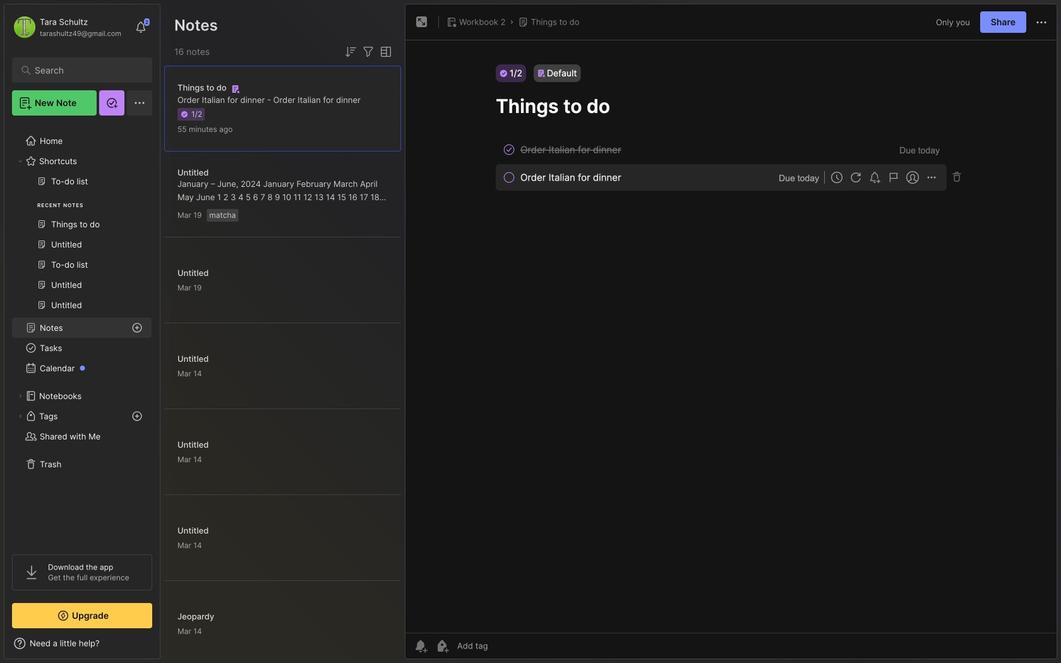 Task type: locate. For each thing, give the bounding box(es) containing it.
add filters image
[[361, 44, 376, 59]]

expand note image
[[414, 15, 430, 30]]

Add tag field
[[456, 641, 551, 652]]

group inside main 'element'
[[12, 171, 152, 323]]

None search field
[[35, 63, 135, 78]]

expand tags image
[[16, 412, 24, 420]]

Account field
[[12, 15, 121, 40]]

none search field inside main 'element'
[[35, 63, 135, 78]]

add a reminder image
[[413, 639, 428, 654]]

tree
[[4, 123, 160, 543]]

note window element
[[405, 4, 1057, 663]]

WHAT'S NEW field
[[4, 634, 160, 654]]

group
[[12, 171, 152, 323]]

click to collapse image
[[159, 640, 169, 655]]



Task type: describe. For each thing, give the bounding box(es) containing it.
Sort options field
[[343, 44, 358, 59]]

main element
[[0, 0, 164, 663]]

expand notebooks image
[[16, 392, 24, 400]]

View options field
[[376, 44, 394, 59]]

add tag image
[[435, 639, 450, 654]]

Note Editor text field
[[406, 40, 1057, 633]]

Add filters field
[[361, 44, 376, 59]]

tree inside main 'element'
[[4, 123, 160, 543]]

Search text field
[[35, 64, 135, 76]]

More actions field
[[1034, 14, 1049, 30]]

more actions image
[[1034, 15, 1049, 30]]



Task type: vqa. For each thing, say whether or not it's contained in the screenshot.
Add to stack field
no



